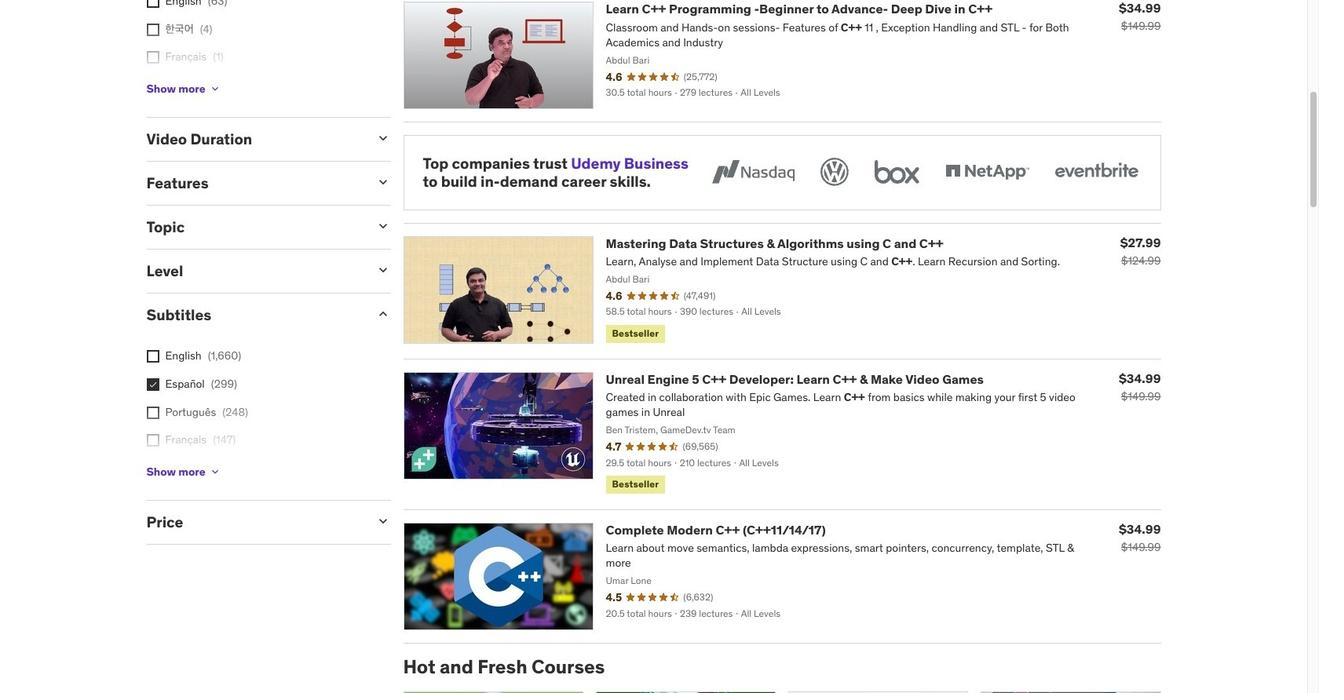 Task type: describe. For each thing, give the bounding box(es) containing it.
3 small image from the top
[[375, 218, 391, 234]]

2 small image from the top
[[375, 306, 391, 322]]

1 small image from the top
[[375, 131, 391, 146]]

4 xsmall image from the top
[[146, 406, 159, 419]]

1 small image from the top
[[375, 262, 391, 278]]

volkswagen image
[[817, 155, 852, 190]]

box image
[[870, 155, 923, 190]]

3 small image from the top
[[375, 514, 391, 530]]

nasdaq image
[[708, 155, 798, 190]]

3 xsmall image from the top
[[146, 378, 159, 391]]



Task type: vqa. For each thing, say whether or not it's contained in the screenshot.
"with"
no



Task type: locate. For each thing, give the bounding box(es) containing it.
1 xsmall image from the top
[[146, 0, 159, 8]]

2 vertical spatial small image
[[375, 218, 391, 234]]

small image
[[375, 262, 391, 278], [375, 306, 391, 322], [375, 514, 391, 530]]

xsmall image
[[146, 0, 159, 8], [146, 350, 159, 363], [146, 378, 159, 391], [146, 406, 159, 419]]

2 small image from the top
[[375, 174, 391, 190]]

1 vertical spatial small image
[[375, 174, 391, 190]]

netapp image
[[942, 155, 1032, 190]]

2 vertical spatial small image
[[375, 514, 391, 530]]

1 vertical spatial small image
[[375, 306, 391, 322]]

xsmall image
[[146, 23, 159, 36], [146, 51, 159, 64], [209, 83, 221, 95], [146, 434, 159, 447], [209, 466, 221, 478]]

0 vertical spatial small image
[[375, 131, 391, 146]]

2 xsmall image from the top
[[146, 350, 159, 363]]

small image
[[375, 131, 391, 146], [375, 174, 391, 190], [375, 218, 391, 234]]

eventbrite image
[[1051, 155, 1141, 190]]

0 vertical spatial small image
[[375, 262, 391, 278]]



